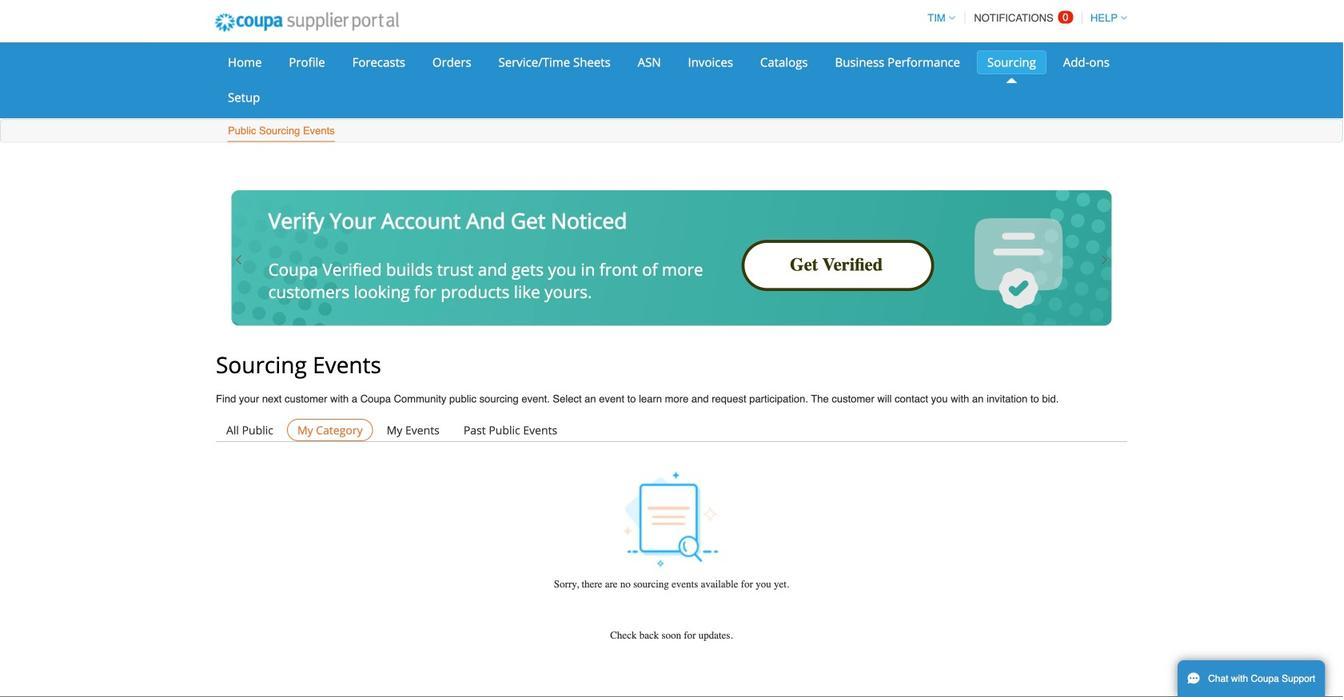 Task type: vqa. For each thing, say whether or not it's contained in the screenshot.
bottommost Cancel link
no



Task type: describe. For each thing, give the bounding box(es) containing it.
previous image
[[233, 254, 246, 266]]



Task type: locate. For each thing, give the bounding box(es) containing it.
coupa supplier portal image
[[204, 2, 410, 42]]

navigation
[[921, 2, 1127, 34]]

tab list
[[216, 419, 1127, 442]]



